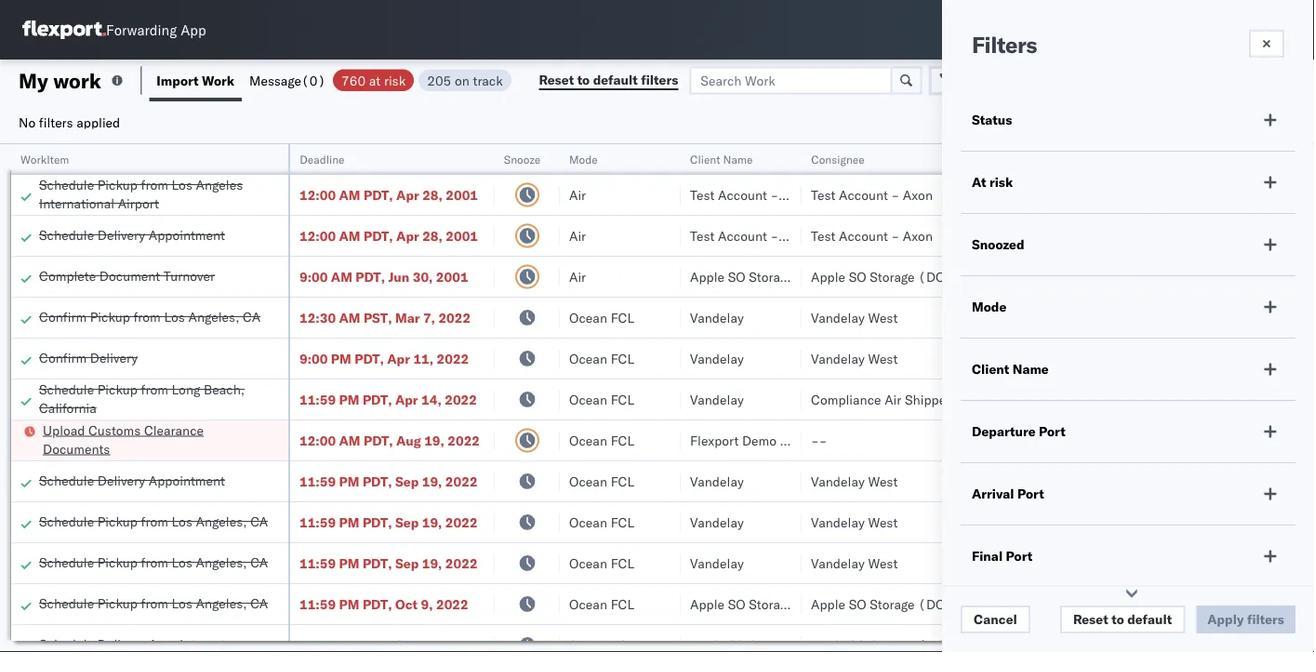 Task type: locate. For each thing, give the bounding box(es) containing it.
0 horizontal spatial mode
[[569, 152, 598, 166]]

flex-1459871
[[1027, 350, 1124, 366], [1027, 473, 1124, 489], [1027, 514, 1124, 530], [1027, 555, 1124, 571]]

1 vertical spatial client name
[[972, 361, 1049, 377]]

schedule pickup from los angeles international airport button
[[39, 175, 279, 214]]

28, down deadline button
[[422, 187, 443, 203]]

appointment down the clearance
[[149, 472, 225, 488]]

0 vertical spatial --
[[1267, 268, 1283, 285]]

risk right 'at'
[[990, 174, 1013, 190]]

fcl for schedule pickup from los angeles, ca link corresponding to second schedule pickup from los angeles, ca button from the bottom
[[611, 555, 634, 571]]

work
[[202, 72, 234, 88]]

work
[[53, 67, 101, 93]]

flex- up departure port
[[1027, 391, 1067, 407]]

1 vandelay west from the top
[[811, 309, 898, 326]]

use)
[[857, 268, 890, 285], [978, 268, 1011, 285], [857, 596, 890, 612], [978, 596, 1011, 612]]

28,
[[422, 187, 443, 203], [422, 227, 443, 244]]

1 vertical spatial default
[[1128, 611, 1172, 627]]

1 ocean from the top
[[569, 309, 607, 326]]

2 1459871 from the top
[[1067, 473, 1124, 489]]

2 vertical spatial delivery
[[97, 472, 145, 488]]

1 vertical spatial 28,
[[422, 227, 443, 244]]

1 vertical spatial 019196
[[1267, 227, 1314, 244]]

1 beau1234567, from the top
[[1146, 309, 1241, 325]]

flex- down flex-1520423
[[1027, 432, 1067, 448]]

1 vertical spatial schedule pickup from los angeles, ca link
[[39, 553, 268, 572]]

delivery for 12:00 am pdt, apr 28, 2001
[[97, 226, 145, 243]]

6 resize handle column header from the left
[[966, 144, 988, 652]]

schedule delivery appointment for 11:59
[[39, 472, 225, 488]]

0 vertical spatial 12:00
[[300, 187, 336, 203]]

west for schedule delivery appointment link corresponding to 11:59 pm pdt, sep 19, 2022
[[868, 473, 898, 489]]

2 vertical spatial 12:00
[[300, 432, 336, 448]]

resize handle column header for container numbers
[[1235, 144, 1258, 652]]

pm for 3rd schedule pickup from los angeles, ca button
[[339, 596, 359, 612]]

1 vertical spatial mode
[[972, 299, 1007, 315]]

0 vertical spatial schedule pickup from los angeles, ca link
[[39, 512, 268, 531]]

schedule delivery appointment down 'upload customs clearance documents'
[[39, 472, 225, 488]]

schedule inside schedule pickup from los angeles international airport
[[39, 176, 94, 193]]

4 flex145 from the top
[[1267, 514, 1314, 530]]

205
[[427, 72, 451, 88]]

2 12:00 am pdt, apr 28, 2001 from the top
[[300, 227, 478, 244]]

0 horizontal spatial default
[[593, 72, 638, 88]]

client name inside client name button
[[690, 152, 753, 166]]

3 schedule pickup from los angeles, ca link from the top
[[39, 594, 268, 613]]

delivery up schedule pickup from long beach, california at bottom left
[[90, 349, 138, 366]]

12:00 am pdt, apr 28, 2001 for schedule pickup from los angeles international airport
[[300, 187, 478, 203]]

am up '12:30'
[[331, 268, 352, 285]]

2001 up 9:00 am pdt, jun 30, 2001
[[446, 227, 478, 244]]

vandelay west for schedule delivery appointment link corresponding to 11:59 pm pdt, sep 19, 2022
[[811, 473, 898, 489]]

to for reset to default
[[1112, 611, 1124, 627]]

apr for confirm delivery
[[387, 350, 410, 366]]

3 west from the top
[[868, 473, 898, 489]]

3 bozo12345 from the top
[[1244, 473, 1314, 489]]

4 beau1234567, from the top
[[1146, 513, 1241, 530]]

to left cmdu3984074
[[1112, 611, 1124, 627]]

28, up 30,
[[422, 227, 443, 244]]

to up mode button
[[577, 72, 590, 88]]

schedule pickup from long beach, california button
[[39, 380, 279, 419]]

0 vertical spatial mode
[[569, 152, 598, 166]]

risk right "at"
[[384, 72, 406, 88]]

3 vandelay west from the top
[[811, 473, 898, 489]]

1 flex-1459871 from the top
[[1027, 350, 1124, 366]]

flex- up flex-1520423
[[1027, 350, 1067, 366]]

1 schedule delivery appointment link from the top
[[39, 226, 225, 244]]

1 9:00 from the top
[[300, 268, 328, 285]]

west
[[868, 309, 898, 326], [868, 350, 898, 366], [868, 473, 898, 489], [868, 514, 898, 530], [868, 555, 898, 571]]

2 schedule from the top
[[39, 226, 94, 243]]

0 vertical spatial filters
[[641, 72, 678, 88]]

name inside button
[[723, 152, 753, 166]]

ca inside button
[[243, 308, 261, 325]]

1 vertical spatial confirm
[[39, 349, 87, 366]]

appointment for 11:59
[[149, 472, 225, 488]]

schedule pickup from los angeles, ca
[[39, 513, 268, 529], [39, 554, 268, 570], [39, 595, 268, 611]]

4 schedule from the top
[[39, 472, 94, 488]]

pm for schedule delivery appointment button associated with 11:59
[[339, 473, 359, 489]]

flex- up flex-1753592
[[1027, 555, 1067, 571]]

schedule for 1st schedule pickup from los angeles, ca button from the top
[[39, 513, 94, 529]]

1459871 for second schedule pickup from los angeles, ca button from the bottom
[[1067, 555, 1124, 571]]

1 west from the top
[[868, 309, 898, 326]]

apr
[[396, 187, 419, 203], [396, 227, 419, 244], [387, 350, 410, 366], [395, 391, 418, 407]]

8 ocean fcl from the top
[[569, 596, 634, 612]]

2 9:00 from the top
[[300, 350, 328, 366]]

schedule delivery appointment button down the airport
[[39, 226, 225, 246]]

client name button
[[681, 148, 783, 167]]

demo
[[742, 432, 777, 448]]

0 vertical spatial 2001
[[446, 187, 478, 203]]

pickup inside schedule pickup from long beach, california
[[97, 381, 138, 397]]

1 vertical spatial appointment
[[149, 472, 225, 488]]

resize handle column header for flex id
[[1114, 144, 1137, 652]]

019196 for schedule delivery appointment
[[1267, 227, 1314, 244]]

apple so storage (do not use)
[[690, 268, 890, 285], [811, 268, 1011, 285], [690, 596, 890, 612], [811, 596, 1011, 612]]

filters right no
[[39, 114, 73, 130]]

flex-1459871 down arrival port at the bottom of the page
[[1027, 514, 1124, 530]]

flex- down flex-1660288
[[1027, 473, 1067, 489]]

9 flex- from the top
[[1027, 596, 1067, 612]]

1 vertical spatial schedule pickup from los angeles, ca
[[39, 554, 268, 570]]

test account - axon
[[690, 187, 812, 203], [811, 187, 933, 203], [690, 227, 812, 244], [811, 227, 933, 244]]

to inside reset to default filters button
[[577, 72, 590, 88]]

schedule delivery appointment button for 12:00
[[39, 226, 225, 246]]

2 flex145 from the top
[[1267, 350, 1314, 366]]

2 schedule pickup from los angeles, ca from the top
[[39, 554, 268, 570]]

flexport. image
[[22, 20, 106, 39]]

default up mode button
[[593, 72, 638, 88]]

2 vertical spatial schedule pickup from los angeles, ca
[[39, 595, 268, 611]]

1 vertical spatial to
[[1112, 611, 1124, 627]]

6 flex- from the top
[[1027, 473, 1067, 489]]

0 vertical spatial consignee
[[811, 152, 865, 166]]

0 horizontal spatial to
[[577, 72, 590, 88]]

0 vertical spatial to
[[577, 72, 590, 88]]

schedule delivery appointment link down 'upload customs clearance documents'
[[39, 471, 225, 490]]

7 fcl from the top
[[611, 555, 634, 571]]

2 fcl from the top
[[611, 350, 634, 366]]

4 bozo12345 from the top
[[1244, 513, 1314, 530]]

1 schedule delivery appointment from the top
[[39, 226, 225, 243]]

delivery
[[97, 226, 145, 243], [90, 349, 138, 366], [97, 472, 145, 488]]

1 28, from the top
[[422, 187, 443, 203]]

11:59 for second schedule pickup from los angeles, ca button from the bottom
[[300, 555, 336, 571]]

1 vertical spatial schedule pickup from los angeles, ca button
[[39, 553, 268, 573]]

apr left 11,
[[387, 350, 410, 366]]

0 horizontal spatial risk
[[384, 72, 406, 88]]

reset to default filters
[[539, 72, 678, 88]]

flex-1459871 down flex-1660288
[[1027, 473, 1124, 489]]

1 1459871 from the top
[[1067, 350, 1124, 366]]

1 vertical spatial schedule delivery appointment link
[[39, 471, 225, 490]]

0 vertical spatial 019196
[[1267, 187, 1314, 203]]

0 vertical spatial risk
[[384, 72, 406, 88]]

3 sep from the top
[[395, 555, 419, 571]]

1 horizontal spatial reset
[[1073, 611, 1109, 627]]

1 11:59 pm pdt, sep 19, 2022 from the top
[[300, 473, 478, 489]]

apr left 14, at left
[[395, 391, 418, 407]]

confirm for confirm delivery
[[39, 349, 87, 366]]

shipper
[[905, 391, 951, 407]]

fcl for confirm delivery link
[[611, 350, 634, 366]]

0 vertical spatial client name
[[690, 152, 753, 166]]

delivery inside button
[[90, 349, 138, 366]]

5 beau1234567, bozo12345 from the top
[[1146, 554, 1314, 571]]

2 schedule delivery appointment from the top
[[39, 472, 225, 488]]

schedule pickup from long beach, california
[[39, 381, 245, 416]]

11:59 pm pdt, sep 19, 2022 for second schedule pickup from los angeles, ca button from the bottom
[[300, 555, 478, 571]]

schedule
[[39, 176, 94, 193], [39, 226, 94, 243], [39, 381, 94, 397], [39, 472, 94, 488], [39, 513, 94, 529], [39, 554, 94, 570], [39, 595, 94, 611]]

appointment
[[149, 226, 225, 243], [149, 472, 225, 488]]

1 vertical spatial delivery
[[90, 349, 138, 366]]

1 vertical spatial 9:00
[[300, 350, 328, 366]]

5 vandelay west from the top
[[811, 555, 898, 571]]

bozo12345
[[1244, 309, 1314, 325], [1244, 350, 1314, 366], [1244, 473, 1314, 489], [1244, 513, 1314, 530], [1244, 554, 1314, 571]]

snooze
[[504, 152, 541, 166]]

28, for schedule delivery appointment
[[422, 227, 443, 244]]

0 vertical spatial schedule delivery appointment link
[[39, 226, 225, 244]]

oct
[[395, 596, 418, 612]]

1 vertical spatial sep
[[395, 514, 419, 530]]

1 horizontal spatial risk
[[990, 174, 1013, 190]]

1 vertical spatial consignee
[[780, 432, 843, 448]]

flex-1459871 up flex-1520423
[[1027, 350, 1124, 366]]

air for complete document turnover
[[569, 268, 586, 285]]

0 vertical spatial 28,
[[422, 187, 443, 203]]

2 confirm from the top
[[39, 349, 87, 366]]

ymluw2
[[1267, 432, 1314, 448]]

4 flex-1459871 from the top
[[1027, 555, 1124, 571]]

2001 for schedule delivery appointment
[[446, 227, 478, 244]]

schedule for schedule delivery appointment button associated with 11:59
[[39, 472, 94, 488]]

0 vertical spatial schedule delivery appointment
[[39, 226, 225, 243]]

am up 9:00 am pdt, jun 30, 2001
[[339, 227, 360, 244]]

container
[[1146, 145, 1196, 159]]

1 vertical spatial port
[[1018, 486, 1044, 502]]

deadline button
[[290, 148, 476, 167]]

apr down deadline button
[[396, 187, 419, 203]]

default right 1753592 on the right of page
[[1128, 611, 1172, 627]]

west for confirm delivery link
[[868, 350, 898, 366]]

0 horizontal spatial reset
[[539, 72, 574, 88]]

appointment up turnover
[[149, 226, 225, 243]]

los inside schedule pickup from los angeles international airport
[[172, 176, 192, 193]]

0 horizontal spatial client name
[[690, 152, 753, 166]]

consignee down search work text box at the right of the page
[[811, 152, 865, 166]]

flex-1753592 button
[[997, 591, 1127, 617], [997, 591, 1127, 617]]

3 beau1234567, from the top
[[1146, 473, 1241, 489]]

019196
[[1267, 187, 1314, 203], [1267, 227, 1314, 244]]

1 horizontal spatial default
[[1128, 611, 1172, 627]]

3 1459871 from the top
[[1067, 514, 1124, 530]]

4 resize handle column header from the left
[[659, 144, 681, 652]]

0 vertical spatial port
[[1039, 423, 1066, 440]]

2022
[[438, 309, 471, 326], [437, 350, 469, 366], [445, 391, 477, 407], [448, 432, 480, 448], [445, 473, 478, 489], [445, 514, 478, 530], [445, 555, 478, 571], [436, 596, 469, 612]]

port right arrival
[[1018, 486, 1044, 502]]

from inside schedule pickup from long beach, california
[[141, 381, 168, 397]]

schedule pickup from los angeles, ca link for 1st schedule pickup from los angeles, ca button from the top
[[39, 512, 268, 531]]

resize handle column header for deadline
[[473, 144, 495, 652]]

0 vertical spatial 11:59 pm pdt, sep 19, 2022
[[300, 473, 478, 489]]

2 vertical spatial 2001
[[436, 268, 468, 285]]

apr for schedule pickup from los angeles international airport
[[396, 187, 419, 203]]

flex-2217757
[[1027, 268, 1124, 285]]

2022 for schedule delivery appointment button associated with 11:59
[[445, 473, 478, 489]]

schedule pickup from los angeles, ca button
[[39, 512, 268, 533], [39, 553, 268, 573], [39, 594, 268, 614]]

flex id
[[997, 152, 1032, 166]]

flex-1459871 up flex-1753592
[[1027, 555, 1124, 571]]

schedule delivery appointment link down the airport
[[39, 226, 225, 244]]

fcl for confirm pickup from los angeles, ca link
[[611, 309, 634, 326]]

pickup
[[97, 176, 138, 193], [90, 308, 130, 325], [97, 381, 138, 397], [97, 513, 138, 529], [97, 554, 138, 570], [97, 595, 138, 611]]

flex- down arrival port at the bottom of the page
[[1027, 514, 1067, 530]]

flex-1459871 for confirm delivery link
[[1027, 350, 1124, 366]]

1 horizontal spatial name
[[1013, 361, 1049, 377]]

ca
[[243, 308, 261, 325], [250, 513, 268, 529], [250, 554, 268, 570], [250, 595, 268, 611]]

confirm delivery
[[39, 349, 138, 366]]

2001 down deadline button
[[446, 187, 478, 203]]

2001 right 30,
[[436, 268, 468, 285]]

am down the deadline
[[339, 187, 360, 203]]

7 resize handle column header from the left
[[1114, 144, 1137, 652]]

pickup inside schedule pickup from los angeles international airport
[[97, 176, 138, 193]]

mode right snooze
[[569, 152, 598, 166]]

mode inside button
[[569, 152, 598, 166]]

2 bozo12345 from the top
[[1244, 350, 1314, 366]]

3 schedule from the top
[[39, 381, 94, 397]]

1 sep from the top
[[395, 473, 419, 489]]

1 vertical spatial schedule delivery appointment button
[[39, 471, 225, 492]]

4 fcl from the top
[[611, 432, 634, 448]]

schedule pickup from los angeles, ca link
[[39, 512, 268, 531], [39, 553, 268, 572], [39, 594, 268, 613]]

kkfu7750073,
[[1146, 391, 1241, 407]]

sep for schedule delivery appointment button associated with 11:59
[[395, 473, 419, 489]]

0 vertical spatial sep
[[395, 473, 419, 489]]

5 11:59 from the top
[[300, 596, 336, 612]]

confirm up california
[[39, 349, 87, 366]]

2 beau1234567, from the top
[[1146, 350, 1241, 366]]

12:00 am pdt, apr 28, 2001 down deadline button
[[300, 187, 478, 203]]

message (0)
[[249, 72, 326, 88]]

apr for schedule delivery appointment
[[396, 227, 419, 244]]

delivery down 'upload customs clearance documents'
[[97, 472, 145, 488]]

5 schedule from the top
[[39, 513, 94, 529]]

1660288
[[1067, 432, 1124, 448]]

flex-1459871 for schedule pickup from los angeles, ca link related to 1st schedule pickup from los angeles, ca button from the top
[[1027, 514, 1124, 530]]

1 schedule pickup from los angeles, ca link from the top
[[39, 512, 268, 531]]

(0)
[[301, 72, 326, 88]]

client name
[[690, 152, 753, 166], [972, 361, 1049, 377]]

from inside schedule pickup from los angeles international airport
[[141, 176, 168, 193]]

0 vertical spatial delivery
[[97, 226, 145, 243]]

storage
[[749, 268, 794, 285], [870, 268, 915, 285], [749, 596, 794, 612], [870, 596, 915, 612]]

pickup for 3rd schedule pickup from los angeles, ca button
[[97, 595, 138, 611]]

3 ocean fcl from the top
[[569, 391, 634, 407]]

confirm inside button
[[39, 308, 87, 325]]

schedule delivery appointment down the airport
[[39, 226, 225, 243]]

9:00 up '12:30'
[[300, 268, 328, 285]]

0 horizontal spatial client
[[690, 152, 720, 166]]

filters
[[972, 31, 1037, 59]]

am left pst, on the left of the page
[[339, 309, 360, 326]]

0 vertical spatial 9:00
[[300, 268, 328, 285]]

8 flex- from the top
[[1027, 555, 1067, 571]]

schedule delivery appointment link
[[39, 226, 225, 244], [39, 471, 225, 490]]

2 west from the top
[[868, 350, 898, 366]]

schedule for schedule pickup from los angeles international airport button
[[39, 176, 94, 193]]

am
[[339, 187, 360, 203], [339, 227, 360, 244], [331, 268, 352, 285], [339, 309, 360, 326], [339, 432, 360, 448]]

consignee right demo
[[780, 432, 843, 448]]

delivery down the airport
[[97, 226, 145, 243]]

complete document turnover button
[[39, 266, 215, 287]]

actions
[[1259, 152, 1297, 166]]

filters up mode button
[[641, 72, 678, 88]]

1 vertical spatial 2001
[[446, 227, 478, 244]]

3 schedule pickup from los angeles, ca from the top
[[39, 595, 268, 611]]

from
[[141, 176, 168, 193], [133, 308, 161, 325], [141, 381, 168, 397], [141, 513, 168, 529], [141, 554, 168, 570], [141, 595, 168, 611]]

4 flex- from the top
[[1027, 391, 1067, 407]]

mode down snoozed
[[972, 299, 1007, 315]]

1 resize handle column header from the left
[[266, 144, 288, 652]]

1 horizontal spatial mode
[[972, 299, 1007, 315]]

7 flex- from the top
[[1027, 514, 1067, 530]]

1 confirm from the top
[[39, 308, 87, 325]]

1 vertical spatial 11:59 pm pdt, sep 19, 2022
[[300, 514, 478, 530]]

3 beau1234567, bozo12345 from the top
[[1146, 473, 1314, 489]]

3 flex145 from the top
[[1267, 473, 1314, 489]]

1 schedule pickup from los angeles, ca from the top
[[39, 513, 268, 529]]

resize handle column header for consignee
[[966, 144, 988, 652]]

pickup inside confirm pickup from los angeles, ca link
[[90, 308, 130, 325]]

schedule for schedule pickup from long beach, california button
[[39, 381, 94, 397]]

schedule pickup from los angeles, ca for 1st schedule pickup from los angeles, ca button from the top
[[39, 513, 268, 529]]

client
[[690, 152, 720, 166], [972, 361, 1009, 377]]

11:59 pm pdt, sep 19, 2022 for schedule delivery appointment button associated with 11:59
[[300, 473, 478, 489]]

0 vertical spatial name
[[723, 152, 753, 166]]

1 12:00 from the top
[[300, 187, 336, 203]]

1 vertical spatial schedule delivery appointment
[[39, 472, 225, 488]]

air for schedule delivery appointment
[[569, 227, 586, 244]]

confirm inside button
[[39, 349, 87, 366]]

reset to default button
[[1060, 606, 1185, 633]]

flex- down the flex-2128712
[[1027, 268, 1067, 285]]

upload customs clearance documents link
[[43, 421, 264, 458]]

9:00 for 9:00 am pdt, jun 30, 2001
[[300, 268, 328, 285]]

2 vertical spatial schedule pickup from los angeles, ca button
[[39, 594, 268, 614]]

complete
[[39, 267, 96, 284]]

schedule for schedule delivery appointment button related to 12:00
[[39, 226, 94, 243]]

0 vertical spatial appointment
[[149, 226, 225, 243]]

1 vertical spatial reset
[[1073, 611, 1109, 627]]

schedule pickup from los angeles, ca link for 3rd schedule pickup from los angeles, ca button
[[39, 594, 268, 613]]

12:00 am pdt, apr 28, 2001 up 9:00 am pdt, jun 30, 2001
[[300, 227, 478, 244]]

flex- right cancel
[[1027, 596, 1067, 612]]

4 beau1234567, bozo12345 from the top
[[1146, 513, 1314, 530]]

schedule delivery appointment
[[39, 226, 225, 243], [39, 472, 225, 488]]

snoozed
[[972, 236, 1025, 253]]

2 flex- from the top
[[1027, 268, 1067, 285]]

1 vertical spatial 12:00
[[300, 227, 336, 244]]

beau1234567, for schedule pickup from los angeles, ca link related to 1st schedule pickup from los angeles, ca button from the top
[[1146, 513, 1241, 530]]

consignee button
[[802, 148, 969, 167]]

1459871 for confirm delivery button
[[1067, 350, 1124, 366]]

5 west from the top
[[868, 555, 898, 571]]

1 appointment from the top
[[149, 226, 225, 243]]

port for final port
[[1006, 548, 1033, 564]]

schedule pickup from los angeles, ca for 3rd schedule pickup from los angeles, ca button
[[39, 595, 268, 611]]

1 11:59 from the top
[[300, 391, 336, 407]]

to inside reset to default button
[[1112, 611, 1124, 627]]

4 1459871 from the top
[[1067, 555, 1124, 571]]

7 schedule from the top
[[39, 595, 94, 611]]

2 vertical spatial schedule pickup from los angeles, ca link
[[39, 594, 268, 613]]

flexport
[[690, 432, 739, 448]]

2 flex-1459871 from the top
[[1027, 473, 1124, 489]]

1 horizontal spatial filters
[[641, 72, 678, 88]]

workitem
[[20, 152, 69, 166]]

flex-1520423 button
[[997, 386, 1127, 413], [997, 386, 1127, 413]]

5 flex145 from the top
[[1267, 555, 1314, 571]]

1 horizontal spatial to
[[1112, 611, 1124, 627]]

ljiu111111
[[1244, 391, 1314, 407]]

confirm pickup from los angeles, ca link
[[39, 307, 261, 326]]

0 vertical spatial client
[[690, 152, 720, 166]]

on
[[455, 72, 470, 88]]

1 vertical spatial client
[[972, 361, 1009, 377]]

2 11:59 from the top
[[300, 473, 336, 489]]

1 schedule delivery appointment button from the top
[[39, 226, 225, 246]]

flex- for second schedule pickup from los angeles, ca button from the bottom
[[1027, 555, 1067, 571]]

2 vertical spatial port
[[1006, 548, 1033, 564]]

8 resize handle column header from the left
[[1235, 144, 1258, 652]]

schedule inside schedule pickup from long beach, california
[[39, 381, 94, 397]]

flex- right snoozed
[[1027, 227, 1067, 244]]

3 fcl from the top
[[611, 391, 634, 407]]

0 vertical spatial schedule delivery appointment button
[[39, 226, 225, 246]]

fcl for schedule pickup from los angeles, ca link related to 3rd schedule pickup from los angeles, ca button
[[611, 596, 634, 612]]

2 ocean from the top
[[569, 350, 607, 366]]

0 horizontal spatial name
[[723, 152, 753, 166]]

turnover
[[164, 267, 215, 284]]

1 flex145 from the top
[[1267, 309, 1314, 326]]

1459871 for 1st schedule pickup from los angeles, ca button from the top
[[1067, 514, 1124, 530]]

message
[[249, 72, 301, 88]]

appointment for 12:00
[[149, 226, 225, 243]]

0 vertical spatial reset
[[539, 72, 574, 88]]

0 vertical spatial schedule pickup from los angeles, ca
[[39, 513, 268, 529]]

import work
[[157, 72, 234, 88]]

0 horizontal spatial --
[[811, 432, 827, 448]]

0 vertical spatial confirm
[[39, 308, 87, 325]]

compliance  air shipper
[[811, 391, 951, 407]]

7 ocean from the top
[[569, 555, 607, 571]]

3 11:59 from the top
[[300, 514, 336, 530]]

6 fcl from the top
[[611, 514, 634, 530]]

at risk
[[972, 174, 1013, 190]]

12:00 for schedule delivery appointment
[[300, 227, 336, 244]]

1 beau1234567, bozo12345 from the top
[[1146, 309, 1314, 325]]

confirm down complete
[[39, 308, 87, 325]]

9:00 am pdt, jun 30, 2001
[[300, 268, 468, 285]]

5 fcl from the top
[[611, 473, 634, 489]]

flex-1660288 button
[[997, 427, 1127, 453], [997, 427, 1127, 453]]

flex-1459871 for schedule delivery appointment link corresponding to 11:59 pm pdt, sep 19, 2022
[[1027, 473, 1124, 489]]

1753592
[[1067, 596, 1124, 612]]

flex
[[997, 152, 1018, 166]]

upload customs clearance documents
[[43, 422, 204, 457]]

resize handle column header
[[266, 144, 288, 652], [473, 144, 495, 652], [538, 144, 560, 652], [659, 144, 681, 652], [779, 144, 802, 652], [966, 144, 988, 652], [1114, 144, 1137, 652], [1235, 144, 1258, 652], [1281, 144, 1303, 652]]

port right final
[[1006, 548, 1033, 564]]

11:59 for 3rd schedule pickup from los angeles, ca button
[[300, 596, 336, 612]]

0 vertical spatial default
[[593, 72, 638, 88]]

8 fcl from the top
[[611, 596, 634, 612]]

track
[[473, 72, 503, 88]]

2001
[[446, 187, 478, 203], [446, 227, 478, 244], [436, 268, 468, 285]]

1 vertical spatial filters
[[39, 114, 73, 130]]

11:59 pm pdt, sep 19, 2022 for 1st schedule pickup from los angeles, ca button from the top
[[300, 514, 478, 530]]

am for schedule pickup from los angeles international airport
[[339, 187, 360, 203]]

bozo12345 for confirm pickup from los angeles, ca link
[[1244, 309, 1314, 325]]

1 vertical spatial 12:00 am pdt, apr 28, 2001
[[300, 227, 478, 244]]

container numbers
[[1146, 145, 1196, 173]]

5 resize handle column header from the left
[[779, 144, 802, 652]]

2 vertical spatial 11:59 pm pdt, sep 19, 2022
[[300, 555, 478, 571]]

flex145 for schedule delivery appointment link corresponding to 11:59 pm pdt, sep 19, 2022
[[1267, 473, 1314, 489]]

4 11:59 from the top
[[300, 555, 336, 571]]

schedule delivery appointment button down 'upload customs clearance documents'
[[39, 471, 225, 492]]

pickup for 1st schedule pickup from los angeles, ca button from the top
[[97, 513, 138, 529]]

2 vertical spatial sep
[[395, 555, 419, 571]]

vandelay west for confirm pickup from los angeles, ca link
[[811, 309, 898, 326]]

flex-1520423
[[1027, 391, 1124, 407]]

apr up jun
[[396, 227, 419, 244]]

am down 11:59 pm pdt, apr 14, 2022
[[339, 432, 360, 448]]

2 schedule delivery appointment button from the top
[[39, 471, 225, 492]]

port down flex-1520423
[[1039, 423, 1066, 440]]

0 vertical spatial 12:00 am pdt, apr 28, 2001
[[300, 187, 478, 203]]

pm for schedule pickup from long beach, california button
[[339, 391, 359, 407]]

flex- for schedule delivery appointment button associated with 11:59
[[1027, 473, 1067, 489]]

2 beau1234567, bozo12345 from the top
[[1146, 350, 1314, 366]]

9:00 down '12:30'
[[300, 350, 328, 366]]

west for confirm pickup from los angeles, ca link
[[868, 309, 898, 326]]

to
[[577, 72, 590, 88], [1112, 611, 1124, 627]]

0 vertical spatial schedule pickup from los angeles, ca button
[[39, 512, 268, 533]]



Task type: vqa. For each thing, say whether or not it's contained in the screenshot.


Task type: describe. For each thing, give the bounding box(es) containing it.
confirm for confirm pickup from los angeles, ca
[[39, 308, 87, 325]]

angeles, inside button
[[188, 308, 240, 325]]

no filters applied
[[19, 114, 120, 130]]

aug
[[396, 432, 421, 448]]

reset for reset to default
[[1073, 611, 1109, 627]]

compliance
[[811, 391, 881, 407]]

2 schedule pickup from los angeles, ca button from the top
[[39, 553, 268, 573]]

8 ocean from the top
[[569, 596, 607, 612]]

confirm delivery link
[[39, 348, 138, 367]]

upload customs clearance documents button
[[43, 421, 264, 460]]

pm for 1st schedule pickup from los angeles, ca button from the top
[[339, 514, 359, 530]]

deadline
[[300, 152, 345, 166]]

pickup for second schedule pickup from los angeles, ca button from the bottom
[[97, 554, 138, 570]]

2022 for 3rd schedule pickup from los angeles, ca button
[[436, 596, 469, 612]]

pst,
[[364, 309, 392, 326]]

workitem button
[[11, 148, 270, 167]]

schedule pickup from los angeles, ca link for second schedule pickup from los angeles, ca button from the bottom
[[39, 553, 268, 572]]

2022 for 'confirm pickup from los angeles, ca' button
[[438, 309, 471, 326]]

flex- for schedule pickup from long beach, california button
[[1027, 391, 1067, 407]]

clearance
[[144, 422, 204, 438]]

3 resize handle column header from the left
[[538, 144, 560, 652]]

2022 for second schedule pickup from los angeles, ca button from the bottom
[[445, 555, 478, 571]]

forwarding
[[106, 21, 177, 39]]

beau1234567, for schedule delivery appointment link corresponding to 11:59 pm pdt, sep 19, 2022
[[1146, 473, 1241, 489]]

complete document turnover link
[[39, 266, 215, 285]]

fcl for schedule pickup from long beach, california link
[[611, 391, 634, 407]]

am for confirm pickup from los angeles, ca
[[339, 309, 360, 326]]

5 ocean fcl from the top
[[569, 473, 634, 489]]

beach,
[[204, 381, 245, 397]]

kkfu7750073, ljiu111111
[[1146, 391, 1314, 407]]

9,
[[421, 596, 433, 612]]

los for 3rd schedule pickup from los angeles, ca button
[[172, 595, 192, 611]]

2022 for confirm delivery button
[[437, 350, 469, 366]]

2217757
[[1067, 268, 1124, 285]]

bozo12345 for schedule delivery appointment link corresponding to 11:59 pm pdt, sep 19, 2022
[[1244, 473, 1314, 489]]

client inside button
[[690, 152, 720, 166]]

6 ocean fcl from the top
[[569, 514, 634, 530]]

4 ocean fcl from the top
[[569, 432, 634, 448]]

beau1234567, bozo12345 for schedule delivery appointment link corresponding to 11:59 pm pdt, sep 19, 2022
[[1146, 473, 1314, 489]]

019196 for schedule pickup from los angeles international airport
[[1267, 187, 1314, 203]]

resize handle column header for mode
[[659, 144, 681, 652]]

9 resize handle column header from the left
[[1281, 144, 1303, 652]]

0 horizontal spatial filters
[[39, 114, 73, 130]]

delivery for 9:00 pm pdt, apr 11, 2022
[[90, 349, 138, 366]]

pickup for schedule pickup from long beach, california button
[[97, 381, 138, 397]]

at
[[972, 174, 986, 190]]

mode button
[[560, 148, 662, 167]]

complete document turnover
[[39, 267, 215, 284]]

1 horizontal spatial client name
[[972, 361, 1049, 377]]

my work
[[19, 67, 101, 93]]

sep for second schedule pickup from los angeles, ca button from the bottom
[[395, 555, 419, 571]]

beau1234567, for confirm delivery link
[[1146, 350, 1241, 366]]

sep for 1st schedule pickup from los angeles, ca button from the top
[[395, 514, 419, 530]]

1 ocean fcl from the top
[[569, 309, 634, 326]]

no
[[19, 114, 36, 130]]

1520423
[[1067, 391, 1124, 407]]

11:59 for 1st schedule pickup from los angeles, ca button from the top
[[300, 514, 336, 530]]

applied
[[77, 114, 120, 130]]

9:00 pm pdt, apr 11, 2022
[[300, 350, 469, 366]]

beau1234567, for schedule pickup from los angeles, ca link corresponding to second schedule pickup from los angeles, ca button from the bottom
[[1146, 554, 1241, 571]]

filters inside button
[[641, 72, 678, 88]]

flex-2128712
[[1027, 227, 1124, 244]]

los for schedule pickup from los angeles international airport button
[[172, 176, 192, 193]]

cmdu39
[[1267, 596, 1314, 612]]

document
[[99, 267, 160, 284]]

flex- for confirm delivery button
[[1027, 350, 1067, 366]]

consignee inside consignee button
[[811, 152, 865, 166]]

3 12:00 from the top
[[300, 432, 336, 448]]

flex-1660288
[[1027, 432, 1124, 448]]

12:00 for schedule pickup from los angeles international airport
[[300, 187, 336, 203]]

1 vertical spatial name
[[1013, 361, 1049, 377]]

3 ocean from the top
[[569, 391, 607, 407]]

2128712
[[1067, 227, 1124, 244]]

760 at risk
[[341, 72, 406, 88]]

flex-1753592
[[1027, 596, 1124, 612]]

flex- for 3rd schedule pickup from los angeles, ca button
[[1027, 596, 1067, 612]]

3 schedule pickup from los angeles, ca button from the top
[[39, 594, 268, 614]]

9:00 for 9:00 pm pdt, apr 11, 2022
[[300, 350, 328, 366]]

container numbers button
[[1137, 140, 1239, 174]]

30,
[[413, 268, 433, 285]]

11:59 pm pdt, oct 9, 2022
[[300, 596, 469, 612]]

schedule delivery appointment button for 11:59
[[39, 471, 225, 492]]

california
[[39, 400, 97, 416]]

am for complete document turnover
[[331, 268, 352, 285]]

departure port
[[972, 423, 1066, 440]]

fcl for schedule pickup from los angeles, ca link related to 1st schedule pickup from los angeles, ca button from the top
[[611, 514, 634, 530]]

12:00 am pdt, apr 28, 2001 for schedule delivery appointment
[[300, 227, 478, 244]]

11,
[[413, 350, 434, 366]]

flex- for complete document turnover button
[[1027, 268, 1067, 285]]

arrival port
[[972, 486, 1044, 502]]

schedule delivery appointment link for 11:59 pm pdt, sep 19, 2022
[[39, 471, 225, 490]]

los for 1st schedule pickup from los angeles, ca button from the top
[[172, 513, 192, 529]]

12:00 am pdt, aug 19, 2022
[[300, 432, 480, 448]]

pm for confirm delivery button
[[331, 350, 351, 366]]

reset to default filters button
[[528, 67, 690, 94]]

schedule pickup from los angeles international airport link
[[39, 175, 279, 213]]

schedule pickup from los angeles, ca for second schedule pickup from los angeles, ca button from the bottom
[[39, 554, 268, 570]]

import
[[157, 72, 199, 88]]

final
[[972, 548, 1003, 564]]

at
[[369, 72, 381, 88]]

resize handle column header for workitem
[[266, 144, 288, 652]]

beau1234567, bozo12345 for confirm delivery link
[[1146, 350, 1314, 366]]

mar
[[395, 309, 420, 326]]

am for schedule delivery appointment
[[339, 227, 360, 244]]

schedule pickup from long beach, california link
[[39, 380, 279, 417]]

2001 for schedule pickup from los angeles international airport
[[446, 187, 478, 203]]

confirm delivery button
[[39, 348, 138, 369]]

1 flex- from the top
[[1027, 227, 1067, 244]]

6 ocean from the top
[[569, 514, 607, 530]]

1 horizontal spatial client
[[972, 361, 1009, 377]]

long
[[172, 381, 200, 397]]

schedule delivery appointment link for 12:00 am pdt, apr 28, 2001
[[39, 226, 225, 244]]

app
[[181, 21, 206, 39]]

1 vertical spatial risk
[[990, 174, 1013, 190]]

angeles
[[196, 176, 243, 193]]

2001 for complete document turnover
[[436, 268, 468, 285]]

schedule for second schedule pickup from los angeles, ca button from the bottom
[[39, 554, 94, 570]]

1 horizontal spatial --
[[1267, 268, 1283, 285]]

airport
[[118, 195, 159, 211]]

1 vertical spatial --
[[811, 432, 827, 448]]

2022 for schedule pickup from long beach, california button
[[445, 391, 477, 407]]

default for reset to default
[[1128, 611, 1172, 627]]

cancel
[[974, 611, 1017, 627]]

international
[[39, 195, 114, 211]]

to for reset to default filters
[[577, 72, 590, 88]]

14,
[[421, 391, 442, 407]]

fcl for schedule delivery appointment link corresponding to 11:59 pm pdt, sep 19, 2022
[[611, 473, 634, 489]]

forwarding app
[[106, 21, 206, 39]]

5 ocean from the top
[[569, 473, 607, 489]]

Search Shipments (/) text field
[[958, 16, 1138, 44]]

2 ocean fcl from the top
[[569, 350, 634, 366]]

documents
[[43, 440, 110, 457]]

1 schedule pickup from los angeles, ca button from the top
[[39, 512, 268, 533]]

flex id button
[[988, 148, 1118, 167]]

4 ocean from the top
[[569, 432, 607, 448]]

upload
[[43, 422, 85, 438]]

west for schedule pickup from los angeles, ca link corresponding to second schedule pickup from los angeles, ca button from the bottom
[[868, 555, 898, 571]]

arrival
[[972, 486, 1014, 502]]

flxt293
[[1267, 391, 1314, 407]]

mbl/maw button
[[1258, 148, 1314, 167]]

customs
[[88, 422, 141, 438]]

final port
[[972, 548, 1033, 564]]

los for 'confirm pickup from los angeles, ca' button
[[164, 308, 185, 325]]

pm for second schedule pickup from los angeles, ca button from the bottom
[[339, 555, 359, 571]]

schedule delivery appointment for 12:00
[[39, 226, 225, 243]]

7 ocean fcl from the top
[[569, 555, 634, 571]]

numbers
[[1146, 160, 1192, 173]]

4 vandelay west from the top
[[811, 514, 898, 530]]

Search Work text field
[[690, 67, 892, 94]]

11:59 pm pdt, apr 14, 2022
[[300, 391, 477, 407]]

confirm pickup from los angeles, ca
[[39, 308, 261, 325]]

5 bozo12345 from the top
[[1244, 554, 1314, 571]]

port for arrival port
[[1018, 486, 1044, 502]]

pickup for schedule pickup from los angeles international airport button
[[97, 176, 138, 193]]

reset for reset to default filters
[[539, 72, 574, 88]]

28, for schedule pickup from los angeles international airport
[[422, 187, 443, 203]]

5 flex- from the top
[[1027, 432, 1067, 448]]

delivery for 11:59 pm pdt, sep 19, 2022
[[97, 472, 145, 488]]

default for reset to default filters
[[593, 72, 638, 88]]

forwarding app link
[[22, 20, 206, 39]]

vandelay west for confirm delivery link
[[811, 350, 898, 366]]

205 on track
[[427, 72, 503, 88]]

west for schedule pickup from los angeles, ca link related to 1st schedule pickup from los angeles, ca button from the top
[[868, 514, 898, 530]]



